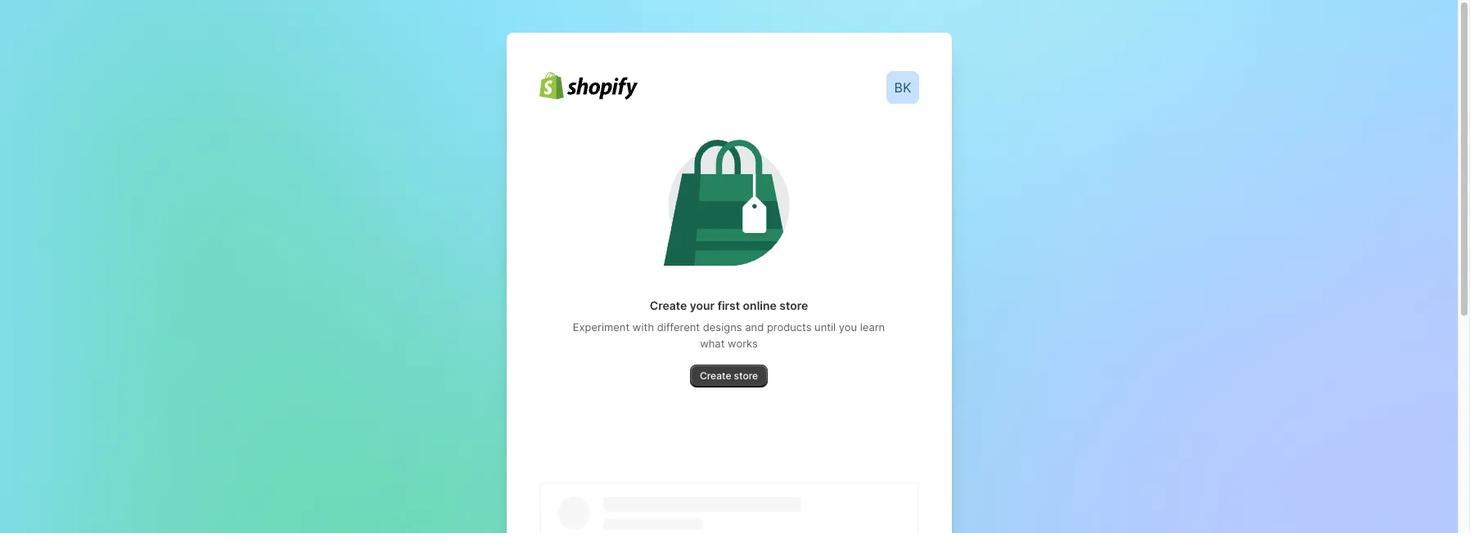 Task type: vqa. For each thing, say whether or not it's contained in the screenshot.
Enter time text box
no



Task type: locate. For each thing, give the bounding box(es) containing it.
store inside 'button'
[[734, 370, 758, 382]]

create for your
[[650, 299, 687, 313]]

different
[[657, 321, 700, 334]]

0 vertical spatial store
[[780, 299, 808, 313]]

your
[[690, 299, 715, 313]]

1 vertical spatial store
[[734, 370, 758, 382]]

create your first online store experiment with different designs and products until you learn what works
[[573, 299, 885, 350]]

create down what
[[700, 370, 731, 382]]

0 horizontal spatial store
[[734, 370, 758, 382]]

1 horizontal spatial create
[[700, 370, 731, 382]]

shopify image
[[539, 72, 637, 99]]

create
[[650, 299, 687, 313], [700, 370, 731, 382]]

1 horizontal spatial store
[[780, 299, 808, 313]]

1 vertical spatial create
[[700, 370, 731, 382]]

store up products
[[780, 299, 808, 313]]

create store button
[[690, 365, 768, 388]]

create inside the create your first online store experiment with different designs and products until you learn what works
[[650, 299, 687, 313]]

create for store
[[700, 370, 731, 382]]

works
[[728, 337, 758, 350]]

create up different
[[650, 299, 687, 313]]

create inside 'button'
[[700, 370, 731, 382]]

0 horizontal spatial create
[[650, 299, 687, 313]]

experiment
[[573, 321, 630, 334]]

store down works
[[734, 370, 758, 382]]

0 vertical spatial create
[[650, 299, 687, 313]]

create store
[[700, 370, 758, 382]]

store
[[780, 299, 808, 313], [734, 370, 758, 382]]

products
[[767, 321, 812, 334]]

you
[[839, 321, 857, 334]]

what
[[700, 337, 725, 350]]



Task type: describe. For each thing, give the bounding box(es) containing it.
brad klo image
[[886, 71, 919, 104]]

bk button
[[883, 68, 922, 107]]

store inside the create your first online store experiment with different designs and products until you learn what works
[[780, 299, 808, 313]]

learn
[[860, 321, 885, 334]]

until
[[815, 321, 836, 334]]

designs
[[703, 321, 742, 334]]

with
[[633, 321, 654, 334]]

online
[[743, 299, 777, 313]]

and
[[745, 321, 764, 334]]

first
[[718, 299, 740, 313]]



